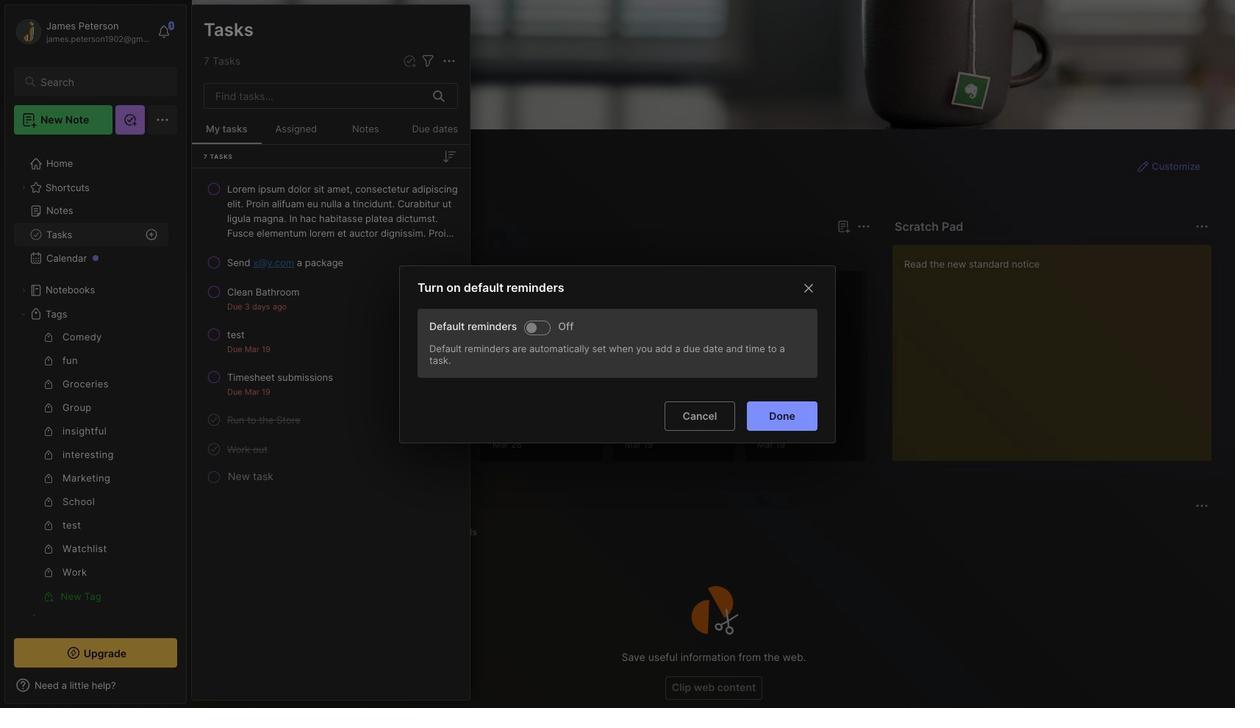 Task type: vqa. For each thing, say whether or not it's contained in the screenshot.
Timesheet submissions 4 cell
yes



Task type: describe. For each thing, give the bounding box(es) containing it.
5 row from the top
[[198, 364, 464, 404]]

main element
[[0, 0, 191, 708]]

6 row from the top
[[198, 407, 464, 433]]

7 row from the top
[[198, 436, 464, 463]]

Start writing… text field
[[905, 245, 1211, 449]]

expand notebooks image
[[19, 286, 28, 295]]

4 row from the top
[[198, 321, 464, 361]]

defaultreminders image
[[527, 322, 537, 333]]

expand tags image
[[19, 310, 28, 318]]

1 row from the top
[[198, 176, 464, 246]]

tree inside "main" element
[[5, 143, 186, 664]]

1 tab list from the top
[[218, 244, 869, 262]]

Find tasks… text field
[[207, 84, 424, 108]]

Search text field
[[40, 75, 164, 89]]



Task type: locate. For each thing, give the bounding box(es) containing it.
2 tab list from the top
[[218, 524, 1207, 541]]

run to the store 5 cell
[[227, 413, 301, 427]]

clean bathroom 2 cell
[[227, 285, 300, 299]]

group
[[14, 326, 168, 608]]

close image
[[800, 279, 818, 297]]

2 row from the top
[[198, 249, 464, 276]]

3 row from the top
[[198, 279, 464, 318]]

0 vertical spatial tab list
[[218, 244, 869, 262]]

tab
[[218, 244, 262, 262], [268, 244, 327, 262], [218, 524, 275, 541], [443, 524, 484, 541]]

tree
[[5, 143, 186, 664]]

lorem ipsum dolor sit amet, consectetur adipiscing elit. proin alifuam eu nulla a tincidunt. curabitur ut ligula magna. in hac habitasse platea dictumst. fusce elementum lorem et auctor dignissim. proin eget mi id urna euismod consectetur. pellentesque porttitor ac urna quis fermentum: 0 cell
[[227, 182, 458, 240]]

new task image
[[402, 54, 417, 68]]

test 3 cell
[[227, 327, 245, 342]]

thumbnail image
[[360, 373, 416, 429]]

timesheet submissions 4 cell
[[227, 370, 333, 385]]

None search field
[[40, 73, 164, 90]]

work out 6 cell
[[227, 442, 268, 457]]

send x@y.com a package 1 cell
[[227, 255, 344, 270]]

tab list
[[218, 244, 869, 262], [218, 524, 1207, 541]]

none search field inside "main" element
[[40, 73, 164, 90]]

1 vertical spatial tab list
[[218, 524, 1207, 541]]

row
[[198, 176, 464, 246], [198, 249, 464, 276], [198, 279, 464, 318], [198, 321, 464, 361], [198, 364, 464, 404], [198, 407, 464, 433], [198, 436, 464, 463]]

group inside "main" element
[[14, 326, 168, 608]]

row group
[[192, 174, 470, 488], [215, 271, 1236, 471]]



